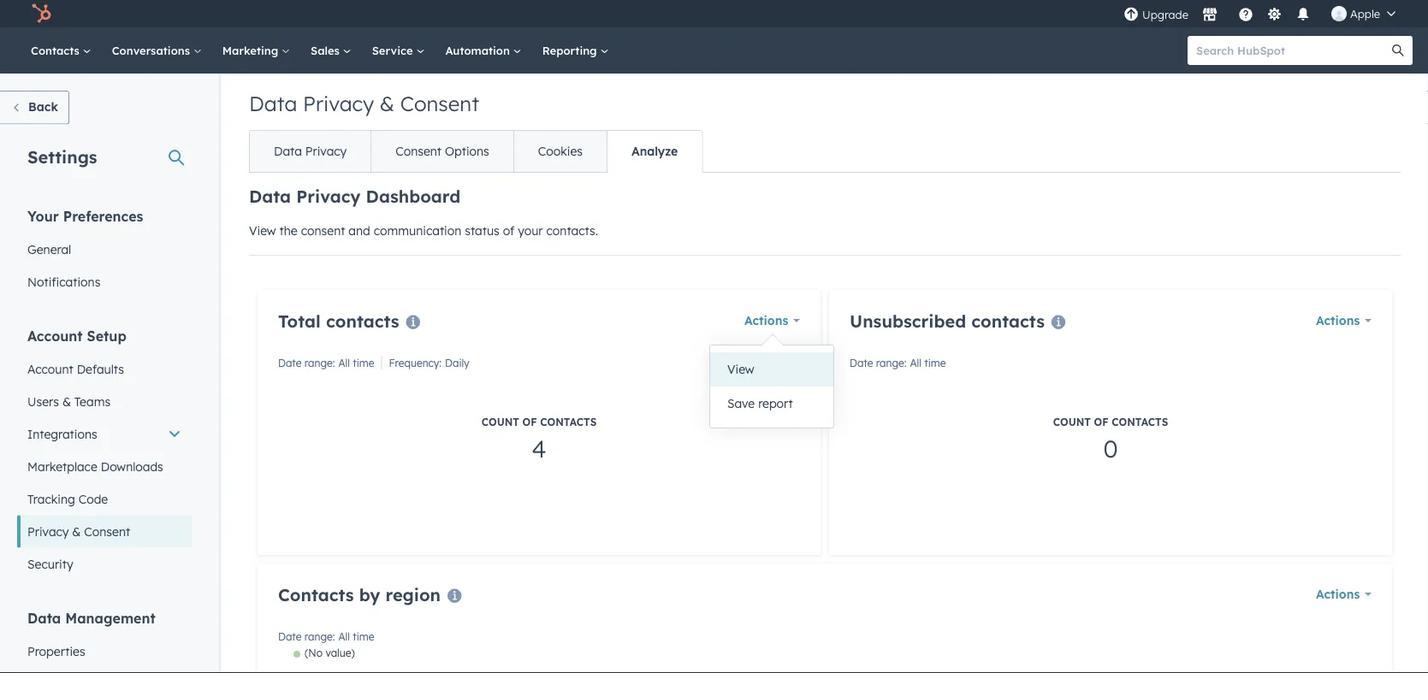 Task type: describe. For each thing, give the bounding box(es) containing it.
help button
[[1232, 0, 1261, 27]]

data privacy dashboard
[[249, 186, 461, 207]]

notifications
[[27, 274, 100, 289]]

consent
[[301, 223, 345, 238]]

marketplaces button
[[1192, 0, 1228, 27]]

contacts inside count of contacts 0
[[1112, 416, 1169, 429]]

options
[[445, 144, 489, 159]]

security
[[27, 557, 73, 572]]

bob builder image
[[1332, 6, 1347, 21]]

data for data privacy & consent
[[249, 91, 297, 116]]

communication
[[374, 223, 462, 238]]

service link
[[362, 27, 435, 74]]

by
[[359, 585, 380, 606]]

frequency: daily
[[389, 357, 470, 370]]

data management
[[27, 610, 156, 627]]

contacts.
[[547, 223, 598, 238]]

of for 0
[[1094, 416, 1109, 429]]

region
[[386, 585, 441, 606]]

conversations
[[112, 43, 193, 57]]

downloads
[[101, 459, 163, 474]]

settings image
[[1267, 7, 1283, 23]]

actions button for 4
[[745, 309, 800, 333]]

all down contacts by region
[[338, 631, 350, 644]]

management
[[65, 610, 156, 627]]

properties
[[27, 644, 85, 659]]

apple
[[1351, 6, 1381, 21]]

contacts for 4
[[326, 311, 399, 332]]

marketing
[[222, 43, 282, 57]]

data privacy & consent
[[249, 91, 479, 116]]

service
[[372, 43, 416, 57]]

tracking code
[[27, 492, 108, 507]]

sales link
[[300, 27, 362, 74]]

your
[[27, 208, 59, 225]]

data for data privacy
[[274, 144, 302, 159]]

marketplace
[[27, 459, 97, 474]]

defaults
[[77, 362, 124, 377]]

view button
[[710, 353, 834, 387]]

consent options
[[396, 144, 489, 159]]

data for data management
[[27, 610, 61, 627]]

upgrade image
[[1124, 7, 1139, 23]]

count for 0
[[1053, 416, 1091, 429]]

general link
[[17, 233, 192, 266]]

your preferences element
[[17, 207, 192, 298]]

actions for 0
[[1316, 313, 1360, 328]]

consent inside account setup element
[[84, 524, 130, 539]]

search button
[[1384, 36, 1413, 65]]

interactive chart image
[[278, 647, 1372, 674]]

automation link
[[435, 27, 532, 74]]

properties link
[[17, 636, 192, 668]]

account defaults link
[[17, 353, 192, 386]]

0
[[1104, 434, 1118, 464]]

data management element
[[17, 609, 192, 674]]

data privacy
[[274, 144, 347, 159]]

date range: all time for 0
[[850, 357, 946, 370]]

contacts left by
[[278, 585, 354, 606]]

total contacts
[[278, 311, 399, 332]]

and
[[349, 223, 370, 238]]

marketplace downloads
[[27, 459, 163, 474]]

count of contacts 0
[[1053, 416, 1169, 464]]

view for view
[[728, 362, 755, 377]]

analyze link
[[607, 131, 702, 172]]

settings link
[[1264, 5, 1286, 23]]

notifications link
[[17, 266, 192, 298]]

actions button for 0
[[1316, 309, 1372, 333]]

consent inside navigation
[[396, 144, 442, 159]]

back
[[28, 99, 58, 114]]

marketplace downloads link
[[17, 451, 192, 483]]

reporting
[[542, 43, 600, 57]]

date range: all time for daily
[[278, 357, 375, 370]]

time for 0
[[925, 357, 946, 370]]

notifications image
[[1296, 8, 1311, 23]]

range: for daily
[[305, 357, 335, 370]]

hubspot image
[[31, 3, 51, 24]]

data for data privacy dashboard
[[249, 186, 291, 207]]

4
[[532, 434, 547, 464]]

sales
[[311, 43, 343, 57]]

account setup element
[[17, 327, 192, 581]]

privacy & consent link
[[17, 516, 192, 548]]

0 vertical spatial consent
[[400, 91, 479, 116]]

general
[[27, 242, 71, 257]]

Search HubSpot search field
[[1188, 36, 1398, 65]]

cookies link
[[513, 131, 607, 172]]

upgrade
[[1143, 8, 1189, 22]]

integrations button
[[17, 418, 192, 451]]

unsubscribed
[[850, 311, 967, 332]]

setup
[[87, 327, 127, 345]]

privacy for data privacy & consent
[[303, 91, 374, 116]]

save report button
[[710, 387, 834, 421]]

account for account defaults
[[27, 362, 73, 377]]

back link
[[0, 91, 69, 125]]

privacy for data privacy dashboard
[[296, 186, 361, 207]]

frequency:
[[389, 357, 442, 370]]

date for daily
[[278, 357, 302, 370]]

users & teams link
[[17, 386, 192, 418]]



Task type: locate. For each thing, give the bounding box(es) containing it.
time for daily
[[353, 357, 375, 370]]

all for 0
[[910, 357, 922, 370]]

0 horizontal spatial contacts
[[326, 311, 399, 332]]

count inside count of contacts 4
[[482, 416, 520, 429]]

account for account setup
[[27, 327, 83, 345]]

1 count from the left
[[482, 416, 520, 429]]

privacy for data privacy
[[305, 144, 347, 159]]

0 vertical spatial view
[[249, 223, 276, 238]]

2 contacts from the left
[[972, 311, 1045, 332]]

hubspot link
[[21, 3, 64, 24]]

date for 0
[[850, 357, 874, 370]]

preferences
[[63, 208, 143, 225]]

contacts up 0
[[1112, 416, 1169, 429]]

range:
[[305, 357, 335, 370], [876, 357, 907, 370], [305, 631, 335, 644]]

privacy inside navigation
[[305, 144, 347, 159]]

actions
[[745, 313, 789, 328], [1316, 313, 1360, 328], [1316, 587, 1360, 602]]

consent up consent options
[[400, 91, 479, 116]]

view
[[249, 223, 276, 238], [728, 362, 755, 377]]

date down unsubscribed
[[850, 357, 874, 370]]

all for daily
[[338, 357, 350, 370]]

& down tracking code at left bottom
[[72, 524, 81, 539]]

account up users
[[27, 362, 73, 377]]

menu
[[1122, 0, 1408, 27]]

notifications button
[[1289, 0, 1318, 27]]

range: down unsubscribed
[[876, 357, 907, 370]]

of inside count of contacts 4
[[523, 416, 537, 429]]

daily
[[445, 357, 470, 370]]

privacy inside account setup element
[[27, 524, 69, 539]]

consent
[[400, 91, 479, 116], [396, 144, 442, 159], [84, 524, 130, 539]]

contacts for 0
[[972, 311, 1045, 332]]

date
[[278, 357, 302, 370], [850, 357, 874, 370], [278, 631, 302, 644]]

contacts
[[326, 311, 399, 332], [972, 311, 1045, 332]]

tracking code link
[[17, 483, 192, 516]]

& for teams
[[62, 394, 71, 409]]

contacts down the hubspot link
[[31, 43, 83, 57]]

of up 4
[[523, 416, 537, 429]]

2 count from the left
[[1053, 416, 1091, 429]]

2 vertical spatial consent
[[84, 524, 130, 539]]

contacts inside count of contacts 4
[[540, 416, 597, 429]]

account defaults
[[27, 362, 124, 377]]

range: down contacts by region
[[305, 631, 335, 644]]

view for view the consent and communication status of your contacts.
[[249, 223, 276, 238]]

1 horizontal spatial view
[[728, 362, 755, 377]]

all down unsubscribed
[[910, 357, 922, 370]]

analyze
[[632, 144, 678, 159]]

report
[[759, 396, 793, 411]]

unsubscribed contacts
[[850, 311, 1045, 332]]

your preferences
[[27, 208, 143, 225]]

marketing link
[[212, 27, 300, 74]]

view up the save
[[728, 362, 755, 377]]

& right users
[[62, 394, 71, 409]]

cookies
[[538, 144, 583, 159]]

date range: all time down contacts by region
[[278, 631, 375, 644]]

1 horizontal spatial &
[[72, 524, 81, 539]]

of up 0
[[1094, 416, 1109, 429]]

data privacy link
[[250, 131, 371, 172]]

conversations link
[[102, 27, 212, 74]]

1 vertical spatial consent
[[396, 144, 442, 159]]

1 vertical spatial account
[[27, 362, 73, 377]]

time down 'total contacts'
[[353, 357, 375, 370]]

integrations
[[27, 427, 97, 442]]

your
[[518, 223, 543, 238]]

all
[[338, 357, 350, 370], [910, 357, 922, 370], [338, 631, 350, 644]]

date range: all time down unsubscribed
[[850, 357, 946, 370]]

date down contacts by region
[[278, 631, 302, 644]]

& for consent
[[72, 524, 81, 539]]

privacy & consent
[[27, 524, 130, 539]]

consent up dashboard
[[396, 144, 442, 159]]

0 horizontal spatial &
[[62, 394, 71, 409]]

range: down 'total contacts'
[[305, 357, 335, 370]]

settings
[[27, 146, 97, 167]]

&
[[380, 91, 395, 116], [62, 394, 71, 409], [72, 524, 81, 539]]

0 horizontal spatial view
[[249, 223, 276, 238]]

automation
[[445, 43, 513, 57]]

status
[[465, 223, 500, 238]]

view inside button
[[728, 362, 755, 377]]

users
[[27, 394, 59, 409]]

contacts link
[[21, 27, 102, 74]]

navigation containing data privacy
[[249, 130, 703, 173]]

the
[[280, 223, 298, 238]]

1 vertical spatial &
[[62, 394, 71, 409]]

save report
[[728, 396, 793, 411]]

time down unsubscribed contacts
[[925, 357, 946, 370]]

1 account from the top
[[27, 327, 83, 345]]

1 contacts from the left
[[326, 311, 399, 332]]

contacts by region
[[278, 585, 441, 606]]

range: for 0
[[876, 357, 907, 370]]

time down contacts by region
[[353, 631, 375, 644]]

of inside count of contacts 0
[[1094, 416, 1109, 429]]

0 vertical spatial &
[[380, 91, 395, 116]]

2 horizontal spatial of
[[1094, 416, 1109, 429]]

navigation
[[249, 130, 703, 173]]

1 vertical spatial view
[[728, 362, 755, 377]]

all down 'total contacts'
[[338, 357, 350, 370]]

1 horizontal spatial count
[[1053, 416, 1091, 429]]

count for 4
[[482, 416, 520, 429]]

total
[[278, 311, 321, 332]]

1 horizontal spatial of
[[523, 416, 537, 429]]

0 vertical spatial account
[[27, 327, 83, 345]]

date range: all time
[[278, 357, 375, 370], [850, 357, 946, 370], [278, 631, 375, 644]]

privacy down sales link
[[303, 91, 374, 116]]

count of contacts 4
[[482, 416, 597, 464]]

2 horizontal spatial &
[[380, 91, 395, 116]]

consent down tracking code link
[[84, 524, 130, 539]]

of left your
[[503, 223, 515, 238]]

of for 4
[[523, 416, 537, 429]]

menu containing apple
[[1122, 0, 1408, 27]]

contacts
[[31, 43, 83, 57], [540, 416, 597, 429], [1112, 416, 1169, 429], [278, 585, 354, 606]]

0 horizontal spatial of
[[503, 223, 515, 238]]

account setup
[[27, 327, 127, 345]]

users & teams
[[27, 394, 111, 409]]

help image
[[1239, 8, 1254, 23]]

count inside count of contacts 0
[[1053, 416, 1091, 429]]

privacy up consent
[[296, 186, 361, 207]]

account up the account defaults
[[27, 327, 83, 345]]

date range: all time down 'total contacts'
[[278, 357, 375, 370]]

tracking
[[27, 492, 75, 507]]

search image
[[1393, 45, 1405, 56]]

account
[[27, 327, 83, 345], [27, 362, 73, 377]]

actions button
[[745, 309, 800, 333], [1316, 309, 1372, 333], [1316, 583, 1372, 607]]

apple button
[[1322, 0, 1406, 27]]

privacy up security
[[27, 524, 69, 539]]

data
[[249, 91, 297, 116], [274, 144, 302, 159], [249, 186, 291, 207], [27, 610, 61, 627]]

teams
[[74, 394, 111, 409]]

code
[[78, 492, 108, 507]]

reporting link
[[532, 27, 619, 74]]

date down total
[[278, 357, 302, 370]]

view the consent and communication status of your contacts.
[[249, 223, 598, 238]]

0 horizontal spatial count
[[482, 416, 520, 429]]

dashboard
[[366, 186, 461, 207]]

count
[[482, 416, 520, 429], [1053, 416, 1091, 429]]

marketplaces image
[[1203, 8, 1218, 23]]

2 account from the top
[[27, 362, 73, 377]]

2 vertical spatial &
[[72, 524, 81, 539]]

consent options link
[[371, 131, 513, 172]]

privacy up the data privacy dashboard
[[305, 144, 347, 159]]

view left "the"
[[249, 223, 276, 238]]

actions for 4
[[745, 313, 789, 328]]

save
[[728, 396, 755, 411]]

privacy
[[303, 91, 374, 116], [305, 144, 347, 159], [296, 186, 361, 207], [27, 524, 69, 539]]

1 horizontal spatial contacts
[[972, 311, 1045, 332]]

data inside navigation
[[274, 144, 302, 159]]

security link
[[17, 548, 192, 581]]

& down service
[[380, 91, 395, 116]]

contacts up 4
[[540, 416, 597, 429]]



Task type: vqa. For each thing, say whether or not it's contained in the screenshot.
leftmost MM/DD/YYYY text box
no



